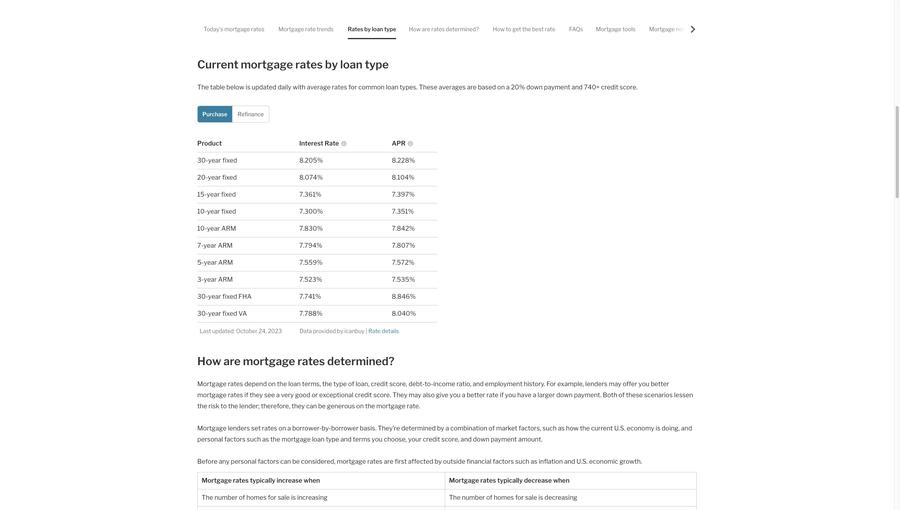 Task type: locate. For each thing, give the bounding box(es) containing it.
how are rates determined?
[[409, 26, 479, 33]]

mortgage left news
[[650, 26, 675, 33]]

7.741 %
[[299, 293, 321, 301]]

1 sale from the left
[[278, 494, 290, 502]]

1 horizontal spatial how
[[409, 26, 421, 33]]

0 vertical spatial down
[[527, 84, 543, 91]]

arm down 10-year arm
[[218, 242, 233, 250]]

1 horizontal spatial personal
[[231, 458, 257, 466]]

the up basis.
[[365, 403, 375, 410]]

of right the both
[[619, 392, 625, 399]]

0 horizontal spatial september
[[335, 20, 364, 27]]

how inside 'link'
[[409, 26, 421, 33]]

1 horizontal spatial when
[[553, 477, 570, 485]]

arm down 10-year fixed
[[221, 225, 236, 233]]

2 horizontal spatial factors
[[493, 458, 514, 466]]

2 horizontal spatial down
[[557, 392, 573, 399]]

0 vertical spatial better
[[651, 381, 669, 388]]

30-
[[197, 157, 208, 164], [197, 293, 208, 301], [197, 310, 208, 318]]

2 vertical spatial 30-
[[197, 310, 208, 318]]

a down ratio,
[[462, 392, 466, 399]]

mortgage
[[279, 26, 304, 33], [596, 26, 622, 33], [650, 26, 675, 33], [197, 381, 227, 388], [197, 425, 227, 433], [202, 477, 232, 485], [449, 477, 479, 485]]

be up increase
[[292, 458, 300, 466]]

for for the number of homes for sale is decreasing
[[516, 494, 524, 502]]

mortgage down borrower-
[[282, 436, 311, 444]]

1 vertical spatial such
[[247, 436, 261, 444]]

% for 7.830 %
[[317, 225, 323, 233]]

0 horizontal spatial how
[[197, 355, 221, 369]]

how to get the best rate
[[493, 26, 556, 33]]

1 horizontal spatial such
[[516, 458, 530, 466]]

by-
[[322, 425, 331, 433]]

better
[[651, 381, 669, 388], [467, 392, 485, 399]]

2 when from the left
[[553, 477, 570, 485]]

as down therefore,
[[262, 436, 269, 444]]

better down ratio,
[[467, 392, 485, 399]]

0 horizontal spatial when
[[304, 477, 320, 485]]

can down or on the bottom left
[[306, 403, 317, 410]]

0 vertical spatial personal
[[197, 436, 223, 444]]

1 vertical spatial 10-
[[197, 225, 207, 233]]

mortgage for mortgage rates typically increase when
[[202, 477, 232, 485]]

% for 7.361 %
[[316, 191, 322, 198]]

0 horizontal spatial be
[[292, 458, 300, 466]]

mortgage left trends
[[279, 26, 304, 33]]

1 horizontal spatial october
[[486, 20, 508, 27]]

1 number from the left
[[215, 494, 238, 502]]

year for 3-year arm
[[204, 276, 217, 284]]

payment down market
[[491, 436, 517, 444]]

score.
[[620, 84, 638, 91], [374, 392, 391, 399]]

year up 10-year fixed
[[207, 191, 220, 198]]

option group
[[197, 106, 269, 123]]

such
[[543, 425, 557, 433], [247, 436, 261, 444], [516, 458, 530, 466]]

trends
[[317, 26, 334, 33]]

payment left 740+
[[544, 84, 571, 91]]

0 horizontal spatial may
[[409, 392, 422, 399]]

how
[[566, 425, 579, 433]]

mortgage for mortgage tools
[[596, 26, 622, 33]]

for down mortgage rates typically decrease when
[[516, 494, 524, 502]]

offer
[[623, 381, 638, 388]]

homes for decreasing
[[494, 494, 514, 502]]

loan down by-
[[312, 436, 325, 444]]

the up very on the left
[[277, 381, 287, 388]]

3-year arm
[[197, 276, 233, 284]]

2 horizontal spatial rate
[[545, 26, 556, 33]]

2 if from the left
[[500, 392, 504, 399]]

0 horizontal spatial they
[[250, 392, 263, 399]]

year for 20-year fixed
[[208, 174, 221, 181]]

homes for increasing
[[246, 494, 267, 502]]

0 horizontal spatial u.s.
[[577, 458, 588, 466]]

number
[[215, 494, 238, 502], [462, 494, 485, 502]]

7.572
[[392, 259, 409, 267]]

1 vertical spatial score.
[[374, 392, 391, 399]]

they down the good
[[292, 403, 305, 410]]

they down depend
[[250, 392, 263, 399]]

Refinance radio
[[232, 106, 269, 123]]

factors up any at the left of page
[[224, 436, 246, 444]]

1 vertical spatial down
[[557, 392, 573, 399]]

2 30- from the top
[[197, 293, 208, 301]]

0 vertical spatial as
[[558, 425, 565, 433]]

10- for 10-year fixed
[[197, 208, 207, 216]]

5-
[[197, 259, 204, 267]]

% up 8.040 %
[[410, 293, 416, 301]]

0 horizontal spatial as
[[262, 436, 269, 444]]

economy
[[627, 425, 655, 433]]

for
[[547, 381, 556, 388]]

7.535 %
[[392, 276, 415, 284]]

1 september from the left
[[335, 20, 364, 27]]

to
[[506, 26, 512, 33], [221, 403, 227, 410]]

mortgage news
[[650, 26, 690, 33]]

|
[[366, 328, 367, 335]]

payment
[[544, 84, 571, 91], [491, 436, 517, 444]]

terms,
[[302, 381, 321, 388]]

2 homes from the left
[[494, 494, 514, 502]]

1 horizontal spatial they
[[292, 403, 305, 410]]

the right how
[[580, 425, 590, 433]]

year up 20-year fixed
[[208, 157, 221, 164]]

when up decreasing
[[553, 477, 570, 485]]

0 vertical spatial be
[[318, 403, 326, 410]]

8.040
[[392, 310, 410, 318]]

1 horizontal spatial better
[[651, 381, 669, 388]]

and left 740+
[[572, 84, 583, 91]]

% for 7.794 %
[[317, 242, 322, 250]]

icanbuy
[[345, 328, 365, 335]]

good
[[295, 392, 310, 399]]

1 horizontal spatial as
[[531, 458, 538, 466]]

year up updated:
[[208, 310, 221, 318]]

rates by loan type
[[348, 26, 396, 33]]

2 horizontal spatial for
[[516, 494, 524, 502]]

fixed for 30-year fixed
[[223, 157, 237, 164]]

loan up common
[[340, 58, 363, 71]]

homes down mortgage rates typically decrease when
[[494, 494, 514, 502]]

faqs link
[[569, 19, 583, 39]]

% for 8.104 %
[[409, 174, 415, 181]]

1 vertical spatial personal
[[231, 458, 257, 466]]

7.351 %
[[392, 208, 414, 216]]

typically for decrease
[[498, 477, 523, 485]]

rates by loan type link
[[348, 19, 396, 39]]

arm
[[221, 225, 236, 233], [218, 242, 233, 250], [218, 259, 233, 267], [218, 276, 233, 284]]

15-year fixed
[[197, 191, 236, 198]]

1 horizontal spatial for
[[349, 84, 357, 91]]

1 vertical spatial october
[[236, 328, 258, 335]]

1 horizontal spatial can
[[306, 403, 317, 410]]

personal
[[197, 436, 223, 444], [231, 458, 257, 466]]

0 horizontal spatial payment
[[491, 436, 517, 444]]

of
[[348, 381, 354, 388], [619, 392, 625, 399], [489, 425, 495, 433], [239, 494, 245, 502], [487, 494, 493, 502]]

scenarios
[[644, 392, 673, 399]]

0 vertical spatial score.
[[620, 84, 638, 91]]

2 horizontal spatial such
[[543, 425, 557, 433]]

7.351
[[392, 208, 408, 216]]

0 horizontal spatial number
[[215, 494, 238, 502]]

today's mortgage rates
[[204, 26, 265, 33]]

year for 30-year fixed fha
[[208, 293, 221, 301]]

0 vertical spatial they
[[250, 392, 263, 399]]

% for 8.228 %
[[409, 157, 415, 164]]

sale down 'decrease'
[[525, 494, 537, 502]]

mortgage rates typically decrease when
[[449, 477, 570, 485]]

before
[[197, 458, 218, 466]]

borrower-
[[292, 425, 322, 433]]

% down interest rate
[[317, 157, 323, 164]]

1 horizontal spatial score,
[[442, 436, 460, 444]]

% up "7.842 %"
[[408, 208, 414, 216]]

7.361 %
[[299, 191, 322, 198]]

% down "7.842 %"
[[409, 242, 415, 250]]

0 horizontal spatial personal
[[197, 436, 223, 444]]

by
[[365, 26, 371, 33], [325, 58, 338, 71], [337, 328, 343, 335], [437, 425, 444, 433], [435, 458, 442, 466]]

7.788 %
[[299, 310, 323, 318]]

they
[[250, 392, 263, 399], [292, 403, 305, 410]]

arm up "30-year fixed fha"
[[218, 276, 233, 284]]

30-year fixed fha
[[197, 293, 252, 301]]

they
[[393, 392, 408, 399]]

credit right 740+
[[601, 84, 619, 91]]

0 horizontal spatial if
[[245, 392, 248, 399]]

% for 7.741 %
[[315, 293, 321, 301]]

1 vertical spatial better
[[467, 392, 485, 399]]

% for 8.846 %
[[410, 293, 416, 301]]

year for 15-year fixed
[[207, 191, 220, 198]]

to-
[[425, 381, 433, 388]]

0 horizontal spatial typically
[[250, 477, 276, 485]]

8.846
[[392, 293, 410, 301]]

by left the outside
[[435, 458, 442, 466]]

fixed left va at the bottom
[[223, 310, 237, 318]]

any
[[219, 458, 230, 466]]

Purchase radio
[[197, 106, 233, 123]]

% for 7.788 %
[[317, 310, 323, 318]]

with
[[293, 84, 306, 91]]

1 vertical spatial may
[[409, 392, 422, 399]]

1 horizontal spatial down
[[527, 84, 543, 91]]

example,
[[558, 381, 584, 388]]

year down 7-year arm
[[204, 259, 217, 267]]

and
[[572, 84, 583, 91], [473, 381, 484, 388], [681, 425, 692, 433], [341, 436, 352, 444], [461, 436, 472, 444], [564, 458, 575, 466]]

on right based
[[498, 84, 505, 91]]

is left doing,
[[656, 425, 661, 433]]

2 vertical spatial such
[[516, 458, 530, 466]]

year for 30-year fixed
[[208, 157, 221, 164]]

number for the number of homes for sale is decreasing
[[462, 494, 485, 502]]

2 horizontal spatial how
[[493, 26, 505, 33]]

1 vertical spatial can
[[280, 458, 291, 466]]

year for 10-year fixed
[[207, 208, 220, 216]]

credit down loan,
[[355, 392, 372, 399]]

1 vertical spatial payment
[[491, 436, 517, 444]]

1 horizontal spatial score.
[[620, 84, 638, 91]]

daily
[[278, 84, 292, 91]]

score,
[[390, 381, 407, 388], [442, 436, 460, 444]]

0 horizontal spatial rate
[[325, 140, 339, 147]]

rate right |
[[369, 328, 381, 335]]

if up lender;
[[245, 392, 248, 399]]

1 horizontal spatial number
[[462, 494, 485, 502]]

when up increasing
[[304, 477, 320, 485]]

0 horizontal spatial rate
[[305, 26, 316, 33]]

740+
[[584, 84, 600, 91]]

% down 8.228 %
[[409, 174, 415, 181]]

1 horizontal spatial homes
[[494, 494, 514, 502]]

% up 8.104 %
[[409, 157, 415, 164]]

is inside 'mortgage rates depend on the loan terms, the type of loan, credit score, debt-to-income ratio, and employment history. for example, lenders may offer you better mortgage rates if they see a very good or exceptional credit score. they may also give you a better rate if you have a larger down payment. both of these scenarios lessen the risk to the lender; therefore, they can be generous on the mortgage rate. mortgage lenders set rates on a borrower-by-borrower basis. they're determined by a combination of market factors, such as how the current u.s. economy is doing, and personal factors such as the mortgage loan type and terms you choose, your credit score, and down payment amount. before any personal factors can be considered, mortgage rates are first affected by outside financial factors such as inflation and u.s. economic growth.'
[[656, 425, 661, 433]]

1 horizontal spatial may
[[609, 381, 622, 388]]

of left loan,
[[348, 381, 354, 388]]

personal up before in the bottom left of the page
[[197, 436, 223, 444]]

% for 8.205 %
[[317, 157, 323, 164]]

% up 7.830 %
[[317, 208, 323, 216]]

0 vertical spatial 30-
[[197, 157, 208, 164]]

loan
[[372, 26, 383, 33], [340, 58, 363, 71], [386, 84, 399, 91], [288, 381, 301, 388], [312, 436, 325, 444]]

rates inside 'link'
[[432, 26, 445, 33]]

% down 7.794 %
[[317, 259, 323, 267]]

down right 20%
[[527, 84, 543, 91]]

0 vertical spatial score,
[[390, 381, 407, 388]]

7.523 %
[[299, 276, 322, 284]]

% down 7.300 %
[[317, 225, 323, 233]]

the for current
[[197, 84, 209, 91]]

fixed down 20-year fixed
[[221, 191, 236, 198]]

1 vertical spatial rate
[[369, 328, 381, 335]]

0 vertical spatial october
[[486, 20, 508, 27]]

rate right interest
[[325, 140, 339, 147]]

type up exceptional
[[334, 381, 347, 388]]

mortgage down the outside
[[449, 477, 479, 485]]

mortgage for mortgage rates typically decrease when
[[449, 477, 479, 485]]

refinance
[[238, 111, 264, 118]]

1 vertical spatial 30-
[[197, 293, 208, 301]]

number for the number of homes for sale is increasing
[[215, 494, 238, 502]]

2 number from the left
[[462, 494, 485, 502]]

score. inside 'mortgage rates depend on the loan terms, the type of loan, credit score, debt-to-income ratio, and employment history. for example, lenders may offer you better mortgage rates if they see a very good or exceptional credit score. they may also give you a better rate if you have a larger down payment. both of these scenarios lessen the risk to the lender; therefore, they can be generous on the mortgage rate. mortgage lenders set rates on a borrower-by-borrower basis. they're determined by a combination of market factors, such as how the current u.s. economy is doing, and personal factors such as the mortgage loan type and terms you choose, your credit score, and down payment amount. before any personal factors can be considered, mortgage rates are first affected by outside financial factors such as inflation and u.s. economic growth.'
[[374, 392, 391, 399]]

have
[[518, 392, 532, 399]]

7.361
[[299, 191, 316, 198]]

30- up 20-
[[197, 157, 208, 164]]

market
[[496, 425, 518, 433]]

1 horizontal spatial factors
[[258, 458, 279, 466]]

0 vertical spatial determined?
[[446, 26, 479, 33]]

may
[[609, 381, 622, 388], [409, 392, 422, 399]]

% for 7.572 %
[[409, 259, 415, 267]]

score. left they
[[374, 392, 391, 399]]

loan left types.
[[386, 84, 399, 91]]

affected
[[408, 458, 433, 466]]

10-year fixed
[[197, 208, 236, 216]]

2 sale from the left
[[525, 494, 537, 502]]

you right the offer
[[639, 381, 650, 388]]

mortgage rates typically increase when
[[202, 477, 320, 485]]

option group containing purchase
[[197, 106, 269, 123]]

determined
[[401, 425, 436, 433]]

apr
[[392, 140, 406, 147]]

mortgage up risk at bottom
[[197, 381, 227, 388]]

0 vertical spatial payment
[[544, 84, 571, 91]]

fixed left fha
[[223, 293, 237, 301]]

september
[[335, 20, 364, 27], [409, 20, 438, 27]]

type
[[384, 26, 396, 33], [365, 58, 389, 71], [334, 381, 347, 388], [326, 436, 339, 444]]

year down 3-year arm
[[208, 293, 221, 301]]

lenders up "payment."
[[586, 381, 608, 388]]

is
[[246, 84, 251, 91], [656, 425, 661, 433], [291, 494, 296, 502], [539, 494, 543, 502]]

rates
[[251, 26, 265, 33], [432, 26, 445, 33], [295, 58, 323, 71], [332, 84, 347, 91], [298, 355, 325, 369], [228, 381, 243, 388], [228, 392, 243, 399], [262, 425, 277, 433], [368, 458, 383, 466], [233, 477, 249, 485], [481, 477, 496, 485]]

rate down employment
[[487, 392, 499, 399]]

0 horizontal spatial to
[[221, 403, 227, 410]]

2 10- from the top
[[197, 225, 207, 233]]

mortgage up depend
[[243, 355, 295, 369]]

to right risk at bottom
[[221, 403, 227, 410]]

risk
[[209, 403, 219, 410]]

mortgage tools link
[[596, 19, 636, 39]]

fixed up 10-year arm
[[221, 208, 236, 216]]

1 when from the left
[[304, 477, 320, 485]]

1 horizontal spatial typically
[[498, 477, 523, 485]]

1 10- from the top
[[197, 208, 207, 216]]

october
[[486, 20, 508, 27], [236, 328, 258, 335]]

1 horizontal spatial determined?
[[446, 26, 479, 33]]

score, down "combination"
[[442, 436, 460, 444]]

% for 7.807 %
[[409, 242, 415, 250]]

arm for 7-year arm
[[218, 242, 233, 250]]

rate inside 'mortgage rates depend on the loan terms, the type of loan, credit score, debt-to-income ratio, and employment history. for example, lenders may offer you better mortgage rates if they see a very good or exceptional credit score. they may also give you a better rate if you have a larger down payment. both of these scenarios lessen the risk to the lender; therefore, they can be generous on the mortgage rate. mortgage lenders set rates on a borrower-by-borrower basis. they're determined by a combination of market factors, such as how the current u.s. economy is doing, and personal factors such as the mortgage loan type and terms you choose, your credit score, and down payment amount. before any personal factors can be considered, mortgage rates are first affected by outside financial factors such as inflation and u.s. economic growth.'
[[487, 392, 499, 399]]

2 vertical spatial as
[[531, 458, 538, 466]]

1 horizontal spatial rate
[[487, 392, 499, 399]]

% up 7.300 %
[[316, 191, 322, 198]]

1 homes from the left
[[246, 494, 267, 502]]

1 horizontal spatial u.s.
[[615, 425, 626, 433]]

8.228 %
[[392, 157, 415, 164]]

down
[[527, 84, 543, 91], [557, 392, 573, 399], [473, 436, 490, 444]]

on down therefore,
[[279, 425, 286, 433]]

1 horizontal spatial sale
[[525, 494, 537, 502]]

the for the
[[449, 494, 461, 502]]

the down before in the bottom left of the page
[[202, 494, 213, 502]]

2 vertical spatial down
[[473, 436, 490, 444]]

10- down 15-
[[197, 208, 207, 216]]

such right factors,
[[543, 425, 557, 433]]

see
[[264, 392, 275, 399]]

1 if from the left
[[245, 392, 248, 399]]

0 horizontal spatial determined?
[[327, 355, 395, 369]]

2023
[[268, 328, 282, 335]]

1 vertical spatial determined?
[[327, 355, 395, 369]]

year up 15-year fixed
[[208, 174, 221, 181]]

1 typically from the left
[[250, 477, 276, 485]]

the up exceptional
[[322, 381, 332, 388]]

year down 5-year arm
[[204, 276, 217, 284]]

fixed for 15-year fixed
[[221, 191, 236, 198]]

next image
[[690, 26, 697, 33]]

2 typically from the left
[[498, 477, 523, 485]]

fixed down 30-year fixed
[[222, 174, 237, 181]]

how for how are mortgage rates determined?
[[197, 355, 221, 369]]

0 horizontal spatial homes
[[246, 494, 267, 502]]

down down "example,"
[[557, 392, 573, 399]]

0 horizontal spatial can
[[280, 458, 291, 466]]

these
[[419, 84, 438, 91]]

% up provided
[[317, 310, 323, 318]]

fixed up 20-year fixed
[[223, 157, 237, 164]]

1 horizontal spatial if
[[500, 392, 504, 399]]

year for 30-year fixed va
[[208, 310, 221, 318]]

1 vertical spatial to
[[221, 403, 227, 410]]

for
[[349, 84, 357, 91], [268, 494, 277, 502], [516, 494, 524, 502]]

averages
[[439, 84, 466, 91]]

history.
[[524, 381, 545, 388]]

0 vertical spatial u.s.
[[615, 425, 626, 433]]

0 horizontal spatial better
[[467, 392, 485, 399]]

1 30- from the top
[[197, 157, 208, 164]]

0 vertical spatial 10-
[[197, 208, 207, 216]]

3 30- from the top
[[197, 310, 208, 318]]

score. right 740+
[[620, 84, 638, 91]]

30- up last
[[197, 310, 208, 318]]

0 vertical spatial may
[[609, 381, 622, 388]]

when for mortgage rates typically increase when
[[304, 477, 320, 485]]

0 horizontal spatial sale
[[278, 494, 290, 502]]



Task type: vqa. For each thing, say whether or not it's contained in the screenshot.
August
yes



Task type: describe. For each thing, give the bounding box(es) containing it.
fixed for 20-year fixed
[[222, 174, 237, 181]]

the right get
[[523, 26, 531, 33]]

last updated: october 24, 2023
[[200, 328, 282, 335]]

of left market
[[489, 425, 495, 433]]

year for 10-year arm
[[207, 225, 220, 233]]

mortgage down terms
[[337, 458, 366, 466]]

mortgage down they
[[377, 403, 406, 410]]

credit right loan,
[[371, 381, 388, 388]]

rate details link
[[369, 328, 399, 335]]

are inside 'link'
[[422, 26, 430, 33]]

1 horizontal spatial payment
[[544, 84, 571, 91]]

rates
[[348, 26, 363, 33]]

and right ratio,
[[473, 381, 484, 388]]

how for how to get the best rate
[[493, 26, 505, 33]]

is down 'decrease'
[[539, 494, 543, 502]]

august
[[266, 20, 284, 27]]

1 horizontal spatial rate
[[369, 328, 381, 335]]

how for how are rates determined?
[[409, 26, 421, 33]]

decrease
[[524, 477, 552, 485]]

15-
[[197, 191, 207, 198]]

7.523
[[299, 276, 317, 284]]

1 vertical spatial be
[[292, 458, 300, 466]]

and right doing,
[[681, 425, 692, 433]]

type down by-
[[326, 436, 339, 444]]

exceptional
[[319, 392, 354, 399]]

sale for decreasing
[[525, 494, 537, 502]]

7-year arm
[[197, 242, 233, 250]]

provided
[[313, 328, 336, 335]]

va
[[239, 310, 247, 318]]

fixed for 10-year fixed
[[221, 208, 236, 216]]

mortgage up risk at bottom
[[197, 392, 227, 399]]

% for 8.040 %
[[410, 310, 416, 318]]

rate inside how to get the best rate link
[[545, 26, 556, 33]]

data provided by icanbuy | rate details
[[300, 328, 399, 335]]

financial
[[467, 458, 492, 466]]

ratio,
[[457, 381, 472, 388]]

how are rates determined? link
[[409, 19, 479, 39]]

mortgage up updated at the top
[[241, 58, 293, 71]]

and right inflation
[[564, 458, 575, 466]]

2 horizontal spatial as
[[558, 425, 565, 433]]

when for mortgage rates typically decrease when
[[553, 477, 570, 485]]

economic
[[589, 458, 619, 466]]

24,
[[259, 328, 267, 335]]

you down employment
[[505, 392, 516, 399]]

for for the number of homes for sale is increasing
[[268, 494, 277, 502]]

mortgage inside today's mortgage rates link
[[224, 26, 250, 33]]

on up see
[[268, 381, 276, 388]]

7.559 %
[[299, 259, 323, 267]]

set
[[251, 425, 261, 433]]

7.397 %
[[392, 191, 415, 198]]

therefore,
[[261, 403, 290, 410]]

8.228
[[392, 157, 409, 164]]

0 horizontal spatial down
[[473, 436, 490, 444]]

fixed for 30-year fixed va
[[223, 310, 237, 318]]

mortgage for mortgage rates depend on the loan terms, the type of loan, credit score, debt-to-income ratio, and employment history. for example, lenders may offer you better mortgage rates if they see a very good or exceptional credit score. they may also give you a better rate if you have a larger down payment. both of these scenarios lessen the risk to the lender; therefore, they can be generous on the mortgage rate. mortgage lenders set rates on a borrower-by-borrower basis. they're determined by a combination of market factors, such as how the current u.s. economy is doing, and personal factors such as the mortgage loan type and terms you choose, your credit score, and down payment amount. before any personal factors can be considered, mortgage rates are first affected by outside financial factors such as inflation and u.s. economic growth.
[[197, 381, 227, 388]]

7.842 %
[[392, 225, 415, 233]]

mortgage down risk at bottom
[[197, 425, 227, 433]]

a right see
[[276, 392, 280, 399]]

7.572 %
[[392, 259, 415, 267]]

1 vertical spatial they
[[292, 403, 305, 410]]

1 horizontal spatial lenders
[[586, 381, 608, 388]]

table
[[210, 84, 225, 91]]

the table below is updated daily with average rates for common loan types. these averages are based on a 20% down payment and 740+ credit score.
[[197, 84, 638, 91]]

7.807 %
[[392, 242, 415, 250]]

8.104
[[392, 174, 409, 181]]

increase
[[277, 477, 302, 485]]

also
[[423, 392, 435, 399]]

interest
[[299, 140, 324, 147]]

by right determined
[[437, 425, 444, 433]]

payment.
[[574, 392, 602, 399]]

10- for 10-year arm
[[197, 225, 207, 233]]

or
[[312, 392, 318, 399]]

the left lender;
[[228, 403, 238, 410]]

inflation
[[539, 458, 563, 466]]

a right have
[[533, 392, 537, 399]]

30- for 30-year fixed va
[[197, 310, 208, 318]]

1 vertical spatial u.s.
[[577, 458, 588, 466]]

news
[[676, 26, 690, 33]]

% for 7.842 %
[[409, 225, 415, 233]]

get
[[513, 26, 521, 33]]

mortgage for mortgage rate trends
[[279, 26, 304, 33]]

loan right rates
[[372, 26, 383, 33]]

0 horizontal spatial score,
[[390, 381, 407, 388]]

is right the below in the left top of the page
[[246, 84, 251, 91]]

% for 7.523 %
[[317, 276, 322, 284]]

7.794 %
[[299, 242, 322, 250]]

typically for increase
[[250, 477, 276, 485]]

7.559
[[299, 259, 317, 267]]

on right generous
[[356, 403, 364, 410]]

debt-
[[409, 381, 425, 388]]

5-year arm
[[197, 259, 233, 267]]

fixed for 30-year fixed fha
[[223, 293, 237, 301]]

mortgage rate trends link
[[279, 19, 334, 39]]

today's mortgage rates link
[[204, 19, 265, 39]]

1 vertical spatial lenders
[[228, 425, 250, 433]]

20-year fixed
[[197, 174, 237, 181]]

they're
[[378, 425, 400, 433]]

by left icanbuy
[[337, 328, 343, 335]]

7.788
[[299, 310, 317, 318]]

arm for 3-year arm
[[218, 276, 233, 284]]

borrower
[[331, 425, 359, 433]]

loan,
[[356, 381, 370, 388]]

30- for 30-year fixed
[[197, 157, 208, 164]]

you right give
[[450, 392, 461, 399]]

combination
[[451, 425, 488, 433]]

payment inside 'mortgage rates depend on the loan terms, the type of loan, credit score, debt-to-income ratio, and employment history. for example, lenders may offer you better mortgage rates if they see a very good or exceptional credit score. they may also give you a better rate if you have a larger down payment. both of these scenarios lessen the risk to the lender; therefore, they can be generous on the mortgage rate. mortgage lenders set rates on a borrower-by-borrower basis. they're determined by a combination of market factors, such as how the current u.s. economy is doing, and personal factors such as the mortgage loan type and terms you choose, your credit score, and down payment amount. before any personal factors can be considered, mortgage rates are first affected by outside financial factors such as inflation and u.s. economic growth.'
[[491, 436, 517, 444]]

3-
[[197, 276, 204, 284]]

mortgage news link
[[650, 19, 690, 39]]

rate inside mortgage rate trends link
[[305, 26, 316, 33]]

fha
[[239, 293, 252, 301]]

1 vertical spatial score,
[[442, 436, 460, 444]]

year for 5-year arm
[[204, 259, 217, 267]]

mortgage for mortgage news
[[650, 26, 675, 33]]

of down mortgage rates typically decrease when
[[487, 494, 493, 502]]

and down "combination"
[[461, 436, 472, 444]]

10-year arm
[[197, 225, 236, 233]]

by up the average
[[325, 58, 338, 71]]

of down mortgage rates typically increase when in the left of the page
[[239, 494, 245, 502]]

7.842
[[392, 225, 409, 233]]

7.830
[[299, 225, 317, 233]]

8.205 %
[[299, 157, 323, 164]]

give
[[436, 392, 449, 399]]

these
[[626, 392, 643, 399]]

7.397
[[392, 191, 409, 198]]

mortgage tools
[[596, 26, 636, 33]]

type up common
[[365, 58, 389, 71]]

the left risk at bottom
[[197, 403, 207, 410]]

a left borrower-
[[288, 425, 291, 433]]

by right rates
[[365, 26, 371, 33]]

arm for 10-year arm
[[221, 225, 236, 233]]

credit right the your
[[423, 436, 440, 444]]

0 vertical spatial such
[[543, 425, 557, 433]]

% for 7.351 %
[[408, 208, 414, 216]]

doing,
[[662, 425, 680, 433]]

current
[[591, 425, 613, 433]]

1 horizontal spatial to
[[506, 26, 512, 33]]

considered,
[[301, 458, 336, 466]]

to inside 'mortgage rates depend on the loan terms, the type of loan, credit score, debt-to-income ratio, and employment history. for example, lenders may offer you better mortgage rates if they see a very good or exceptional credit score. they may also give you a better rate if you have a larger down payment. both of these scenarios lessen the risk to the lender; therefore, they can be generous on the mortgage rate. mortgage lenders set rates on a borrower-by-borrower basis. they're determined by a combination of market factors, such as how the current u.s. economy is doing, and personal factors such as the mortgage loan type and terms you choose, your credit score, and down payment amount. before any personal factors can be considered, mortgage rates are first affected by outside financial factors such as inflation and u.s. economic growth.'
[[221, 403, 227, 410]]

0 vertical spatial can
[[306, 403, 317, 410]]

% for 8.074 %
[[317, 174, 323, 181]]

you down basis.
[[372, 436, 383, 444]]

% for 7.397 %
[[409, 191, 415, 198]]

a left 20%
[[506, 84, 510, 91]]

30- for 30-year fixed fha
[[197, 293, 208, 301]]

8.104 %
[[392, 174, 415, 181]]

purchase
[[203, 111, 228, 118]]

7.741
[[299, 293, 315, 301]]

% for 7.300 %
[[317, 208, 323, 216]]

arm for 5-year arm
[[218, 259, 233, 267]]

0 horizontal spatial factors
[[224, 436, 246, 444]]

year for 7-year arm
[[204, 242, 217, 250]]

is down increase
[[291, 494, 296, 502]]

very
[[281, 392, 294, 399]]

loan up very on the left
[[288, 381, 301, 388]]

both
[[603, 392, 618, 399]]

interest rate
[[299, 140, 339, 147]]

2 september from the left
[[409, 20, 438, 27]]

% for 7.559 %
[[317, 259, 323, 267]]

1 horizontal spatial be
[[318, 403, 326, 410]]

current
[[197, 58, 239, 71]]

0 horizontal spatial such
[[247, 436, 261, 444]]

8.846 %
[[392, 293, 416, 301]]

20-
[[197, 174, 208, 181]]

7.300
[[299, 208, 317, 216]]

below
[[227, 84, 244, 91]]

and down borrower
[[341, 436, 352, 444]]

% for 7.535 %
[[409, 276, 415, 284]]

type right rates
[[384, 26, 396, 33]]

determined? inside 'link'
[[446, 26, 479, 33]]

factors,
[[519, 425, 541, 433]]

sale for increasing
[[278, 494, 290, 502]]

a left "combination"
[[446, 425, 449, 433]]

are inside 'mortgage rates depend on the loan terms, the type of loan, credit score, debt-to-income ratio, and employment history. for example, lenders may offer you better mortgage rates if they see a very good or exceptional credit score. they may also give you a better rate if you have a larger down payment. both of these scenarios lessen the risk to the lender; therefore, they can be generous on the mortgage rate. mortgage lenders set rates on a borrower-by-borrower basis. they're determined by a combination of market factors, such as how the current u.s. economy is doing, and personal factors such as the mortgage loan type and terms you choose, your credit score, and down payment amount. before any personal factors can be considered, mortgage rates are first affected by outside financial factors such as inflation and u.s. economic growth.'
[[384, 458, 394, 466]]

the down therefore,
[[270, 436, 280, 444]]

30-year fixed
[[197, 157, 237, 164]]



